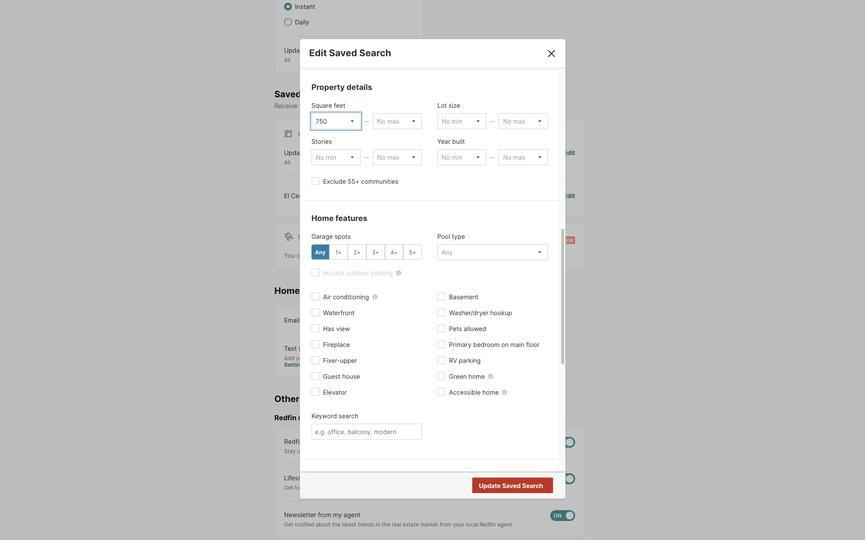 Task type: locate. For each thing, give the bounding box(es) containing it.
edit saved search
[[309, 47, 391, 59]]

on inside saved searches receive timely notifications based on your preferred search filters.
[[376, 102, 384, 110]]

insights,
[[308, 485, 330, 492]]

keyword
[[312, 413, 337, 421]]

guest house
[[323, 373, 360, 381]]

0 horizontal spatial local
[[295, 485, 307, 492]]

Instant radio
[[284, 3, 292, 10]]

redfin inside redfin news stay up to date on redfin's tools and features, how to buy or sell a home, and connect with an agent.
[[284, 438, 303, 446]]

0 horizontal spatial in
[[348, 355, 352, 362]]

elevator
[[323, 389, 347, 397]]

washer/dryer hookup
[[449, 310, 512, 317]]

—
[[364, 118, 370, 125], [490, 118, 496, 125], [364, 154, 370, 161], [490, 154, 496, 161]]

in inside newsletter from my agent get notified about the latest trends in the real estate market from your local redfin agent.
[[376, 522, 381, 528]]

0 vertical spatial for
[[298, 131, 311, 138]]

1 get from the top
[[284, 485, 293, 492]]

home left tours
[[275, 286, 300, 297]]

1 vertical spatial search
[[522, 483, 543, 491]]

built
[[452, 138, 465, 146]]

on right date
[[325, 448, 331, 455]]

3+ radio
[[366, 245, 385, 260]]

0 vertical spatial from
[[318, 512, 332, 520]]

my
[[333, 512, 342, 520]]

1 vertical spatial parking
[[459, 357, 481, 365]]

1 vertical spatial types
[[308, 149, 324, 157]]

and
[[369, 448, 379, 455], [473, 448, 483, 455], [409, 485, 418, 492]]

0 horizontal spatial searches
[[304, 89, 345, 100]]

home up accessible home
[[469, 373, 485, 381]]

notifications
[[319, 102, 355, 110]]

0 horizontal spatial parking
[[371, 270, 393, 277]]

1 horizontal spatial the
[[382, 522, 391, 528]]

for for for rent
[[298, 233, 311, 241]]

update left the no
[[479, 483, 501, 491]]

0 horizontal spatial on
[[325, 448, 331, 455]]

with
[[507, 448, 518, 455]]

1 vertical spatial update
[[284, 149, 306, 157]]

1 vertical spatial for
[[298, 233, 311, 241]]

floor
[[527, 341, 540, 349]]

search inside dialog
[[339, 413, 359, 421]]

types down daily
[[308, 47, 324, 54]]

1 vertical spatial home
[[275, 286, 300, 297]]

1 horizontal spatial searches
[[350, 252, 377, 260]]

2+ radio
[[348, 245, 366, 260]]

saved up receive
[[275, 89, 301, 100]]

add
[[284, 355, 295, 362]]

on inside redfin news stay up to date on redfin's tools and features, how to buy or sell a home, and connect with an agent.
[[325, 448, 331, 455]]

0 vertical spatial search
[[429, 102, 449, 110]]

get down lifestyle at the bottom of the page
[[284, 485, 293, 492]]

0 vertical spatial all
[[284, 57, 291, 63]]

garage
[[312, 233, 333, 241]]

lifestyle & tips get local insights, home improvement tips, style and design resources.
[[284, 475, 465, 492]]

1 horizontal spatial on
[[376, 102, 384, 110]]

1 vertical spatial from
[[440, 522, 452, 528]]

0 vertical spatial searches
[[304, 89, 345, 100]]

2 horizontal spatial on
[[502, 341, 509, 349]]

all up el
[[284, 159, 291, 166]]

types down "stories"
[[308, 149, 324, 157]]

rentals
[[436, 252, 456, 260]]

on right based
[[376, 102, 384, 110]]

1 horizontal spatial in
[[376, 522, 381, 528]]

cerrito
[[291, 192, 311, 200]]

bedroom
[[474, 341, 500, 349]]

redfin for redfin news stay up to date on redfin's tools and features, how to buy or sell a home, and connect with an agent.
[[284, 438, 303, 446]]

fixer-
[[323, 357, 340, 365]]

0 vertical spatial edit
[[309, 47, 327, 59]]

or
[[435, 448, 440, 455]]

1 vertical spatial local
[[466, 522, 478, 528]]

add your phone number in
[[284, 355, 354, 362]]

local inside lifestyle & tips get local insights, home improvement tips, style and design resources.
[[295, 485, 307, 492]]

exclude
[[323, 178, 346, 186]]

search right the no
[[522, 483, 543, 491]]

get down newsletter
[[284, 522, 293, 528]]

parking down "while"
[[371, 270, 393, 277]]

the left real
[[382, 522, 391, 528]]

redfin updates
[[275, 414, 326, 423]]

0 vertical spatial home
[[312, 214, 334, 223]]

2 get from the top
[[284, 522, 293, 528]]

1 vertical spatial update types all
[[284, 149, 324, 166]]

0 vertical spatial parking
[[371, 270, 393, 277]]

search for update saved search
[[522, 483, 543, 491]]

you can create saved searches while searching for rentals
[[284, 252, 456, 260]]

0 horizontal spatial search
[[360, 47, 391, 59]]

results
[[522, 483, 543, 491]]

guest
[[323, 373, 341, 381]]

0 vertical spatial update types all
[[284, 47, 324, 63]]

1 horizontal spatial search
[[429, 102, 449, 110]]

your inside newsletter from my agent get notified about the latest trends in the real estate market from your local redfin agent.
[[453, 522, 465, 528]]

search left the filters.
[[429, 102, 449, 110]]

1 horizontal spatial to
[[417, 448, 422, 455]]

search inside button
[[522, 483, 543, 491]]

1 vertical spatial searches
[[350, 252, 377, 260]]

timely
[[299, 102, 317, 110]]

1 horizontal spatial parking
[[459, 357, 481, 365]]

0 vertical spatial on
[[376, 102, 384, 110]]

all down daily option
[[284, 57, 291, 63]]

list box
[[312, 113, 361, 129], [373, 113, 422, 129], [438, 113, 487, 129], [499, 113, 548, 129], [312, 150, 361, 165], [373, 150, 422, 165], [438, 150, 487, 165], [499, 150, 548, 165], [438, 245, 548, 261]]

home inside lifestyle & tips get local insights, home improvement tips, style and design resources.
[[331, 485, 346, 492]]

search up details
[[360, 47, 391, 59]]

update down daily option
[[284, 47, 306, 54]]

green
[[449, 373, 467, 381]]

home down cost/finance
[[331, 485, 346, 492]]

home for green home
[[469, 373, 485, 381]]

home for home tours
[[275, 286, 300, 297]]

1 horizontal spatial home
[[312, 214, 334, 223]]

agent. right an
[[527, 448, 543, 455]]

saved inside saved searches receive timely notifications based on your preferred search filters.
[[275, 89, 301, 100]]

5+
[[409, 249, 416, 256]]

home
[[469, 373, 485, 381], [483, 389, 499, 397], [331, 485, 346, 492]]

text
[[284, 345, 297, 353]]

update down for sale
[[284, 149, 306, 157]]

2 types from the top
[[308, 149, 324, 157]]

trends
[[358, 522, 375, 528]]

2 vertical spatial home
[[331, 485, 346, 492]]

date
[[312, 448, 324, 455]]

search up e.g. office, balcony, modern text field
[[339, 413, 359, 421]]

home for accessible home
[[483, 389, 499, 397]]

main
[[511, 341, 525, 349]]

0 horizontal spatial home
[[275, 286, 300, 297]]

agent. inside redfin news stay up to date on redfin's tools and features, how to buy or sell a home, and connect with an agent.
[[527, 448, 543, 455]]

0 vertical spatial agent.
[[527, 448, 543, 455]]

home right accessible
[[483, 389, 499, 397]]

to
[[305, 448, 310, 455], [417, 448, 422, 455]]

2 edit button from the top
[[564, 191, 576, 201]]

square
[[312, 102, 332, 110]]

0 vertical spatial your
[[386, 102, 399, 110]]

1 vertical spatial on
[[502, 341, 509, 349]]

0 vertical spatial home
[[469, 373, 485, 381]]

redfin's
[[333, 448, 353, 455]]

1+
[[336, 249, 342, 256]]

and right style
[[409, 485, 418, 492]]

saved left results at the bottom right of page
[[502, 483, 521, 491]]

1 vertical spatial search
[[339, 413, 359, 421]]

1 vertical spatial all
[[284, 159, 291, 166]]

from
[[318, 512, 332, 520], [440, 522, 452, 528]]

improvement
[[347, 485, 381, 492]]

update types all down daily
[[284, 47, 324, 63]]

redfin for redfin updates
[[275, 414, 297, 423]]

option group containing any
[[311, 245, 422, 260]]

on for news
[[325, 448, 331, 455]]

your right market
[[453, 522, 465, 528]]

on
[[376, 102, 384, 110], [502, 341, 509, 349], [325, 448, 331, 455]]

1 vertical spatial agent.
[[498, 522, 514, 528]]

the down "my"
[[332, 522, 341, 528]]

home up garage
[[312, 214, 334, 223]]

features,
[[380, 448, 403, 455]]

and inside lifestyle & tips get local insights, home improvement tips, style and design resources.
[[409, 485, 418, 492]]

1 vertical spatial in
[[376, 522, 381, 528]]

0 vertical spatial edit button
[[564, 148, 576, 166]]

agent. down the update saved search
[[498, 522, 514, 528]]

types
[[308, 47, 324, 54], [308, 149, 324, 157]]

home inside the 'edit saved search' dialog
[[312, 214, 334, 223]]

2 horizontal spatial your
[[453, 522, 465, 528]]

text (sms)
[[284, 345, 317, 353]]

5+ radio
[[404, 245, 422, 260]]

for
[[426, 252, 434, 260]]

1 horizontal spatial local
[[466, 522, 478, 528]]

1 for from the top
[[298, 131, 311, 138]]

news
[[305, 438, 320, 446]]

in right trends in the left of the page
[[376, 522, 381, 528]]

1 horizontal spatial search
[[522, 483, 543, 491]]

1 the from the left
[[332, 522, 341, 528]]

None checkbox
[[551, 438, 576, 448], [551, 474, 576, 485], [551, 511, 576, 522], [551, 438, 576, 448], [551, 474, 576, 485], [551, 511, 576, 522]]

rent
[[312, 233, 329, 241]]

2+
[[354, 249, 361, 256]]

on for searches
[[376, 102, 384, 110]]

all
[[284, 57, 291, 63], [284, 159, 291, 166]]

1 horizontal spatial agent.
[[527, 448, 543, 455]]

2 vertical spatial update
[[479, 483, 501, 491]]

e.g. office, balcony, modern text field
[[315, 429, 419, 437]]

Any radio
[[311, 245, 330, 260]]

primary bedroom on main floor
[[449, 341, 540, 349]]

and right home,
[[473, 448, 483, 455]]

your up settings
[[296, 355, 308, 362]]

edit
[[309, 47, 327, 59], [564, 149, 576, 157], [564, 192, 576, 200]]

to right up
[[305, 448, 310, 455]]

0 horizontal spatial agent.
[[498, 522, 514, 528]]

el
[[284, 192, 289, 200]]

fireplace
[[323, 341, 350, 349]]

for rent
[[298, 233, 329, 241]]

get inside lifestyle & tips get local insights, home improvement tips, style and design resources.
[[284, 485, 293, 492]]

2 all from the top
[[284, 159, 291, 166]]

other
[[275, 394, 300, 405]]

0 horizontal spatial the
[[332, 522, 341, 528]]

1 horizontal spatial your
[[386, 102, 399, 110]]

1 vertical spatial redfin
[[284, 438, 303, 446]]

accessible home
[[449, 389, 499, 397]]

any
[[315, 249, 326, 256]]

1 vertical spatial edit button
[[564, 191, 576, 201]]

no results button
[[503, 479, 552, 495]]

for left the sale
[[298, 131, 311, 138]]

tours
[[302, 286, 325, 297]]

2 vertical spatial on
[[325, 448, 331, 455]]

2 vertical spatial edit
[[564, 192, 576, 200]]

to left buy at the bottom of the page
[[417, 448, 422, 455]]

2 vertical spatial redfin
[[480, 522, 496, 528]]

2 for from the top
[[298, 233, 311, 241]]

your
[[386, 102, 399, 110], [296, 355, 308, 362], [453, 522, 465, 528]]

0 horizontal spatial to
[[305, 448, 310, 455]]

in right the number
[[348, 355, 352, 362]]

0 vertical spatial types
[[308, 47, 324, 54]]

0 vertical spatial get
[[284, 485, 293, 492]]

from up about
[[318, 512, 332, 520]]

option group
[[311, 245, 422, 260]]

1 edit button from the top
[[564, 148, 576, 166]]

Daily radio
[[284, 18, 292, 26]]

get inside newsletter from my agent get notified about the latest trends in the real estate market from your local redfin agent.
[[284, 522, 293, 528]]

on inside the 'edit saved search' dialog
[[502, 341, 509, 349]]

agent.
[[527, 448, 543, 455], [498, 522, 514, 528]]

and right tools
[[369, 448, 379, 455]]

0 vertical spatial update
[[284, 47, 306, 54]]

for left rent
[[298, 233, 311, 241]]

search for edit saved search
[[360, 47, 391, 59]]

0 vertical spatial redfin
[[275, 414, 297, 423]]

0 horizontal spatial from
[[318, 512, 332, 520]]

— for stories
[[364, 154, 370, 161]]

include outdoor parking
[[323, 270, 393, 277]]

0 vertical spatial in
[[348, 355, 352, 362]]

emails
[[302, 394, 330, 405]]

2 vertical spatial your
[[453, 522, 465, 528]]

air conditioning
[[323, 294, 369, 301]]

lot
[[438, 102, 447, 110]]

for
[[298, 131, 311, 138], [298, 233, 311, 241]]

fixer-upper
[[323, 357, 357, 365]]

from right market
[[440, 522, 452, 528]]

parking up green home
[[459, 357, 481, 365]]

0 horizontal spatial search
[[339, 413, 359, 421]]

tools
[[355, 448, 368, 455]]

the
[[332, 522, 341, 528], [382, 522, 391, 528]]

update types all down "stories"
[[284, 149, 324, 166]]

on left main
[[502, 341, 509, 349]]

1 vertical spatial your
[[296, 355, 308, 362]]

1 vertical spatial get
[[284, 522, 293, 528]]

1 update types all from the top
[[284, 47, 324, 63]]

0 vertical spatial local
[[295, 485, 307, 492]]

2 the from the left
[[382, 522, 391, 528]]

1 vertical spatial home
[[483, 389, 499, 397]]

0 vertical spatial search
[[360, 47, 391, 59]]

1 horizontal spatial and
[[409, 485, 418, 492]]

your left preferred
[[386, 102, 399, 110]]

newsletter
[[284, 512, 316, 520]]

hookup
[[491, 310, 512, 317]]

latest
[[342, 522, 357, 528]]

2 update types all from the top
[[284, 149, 324, 166]]



Task type: describe. For each thing, give the bounding box(es) containing it.
lifestyle
[[284, 475, 309, 483]]

local inside newsletter from my agent get notified about the latest trends in the real estate market from your local redfin agent.
[[466, 522, 478, 528]]

about
[[316, 522, 331, 528]]

settings
[[284, 362, 307, 369]]

property details
[[312, 83, 372, 92]]

2 horizontal spatial and
[[473, 448, 483, 455]]

1+ radio
[[329, 245, 348, 260]]

create
[[309, 252, 328, 260]]

while
[[379, 252, 394, 260]]

home for home features
[[312, 214, 334, 223]]

el cerrito test 1
[[284, 192, 330, 200]]

0 horizontal spatial and
[[369, 448, 379, 455]]

outdoor
[[346, 270, 369, 277]]

square feet
[[312, 102, 346, 110]]

account
[[354, 355, 376, 362]]

type
[[452, 233, 465, 241]]

4+
[[391, 249, 398, 256]]

primary
[[449, 341, 472, 349]]

feet
[[334, 102, 346, 110]]

edit inside the 'edit saved search' dialog
[[309, 47, 327, 59]]

test
[[313, 192, 326, 200]]

updates
[[298, 414, 326, 423]]

waterfront
[[323, 310, 355, 317]]

conditioning
[[333, 294, 369, 301]]

style
[[395, 485, 407, 492]]

design
[[420, 485, 437, 492]]

searches inside saved searches receive timely notifications based on your preferred search filters.
[[304, 89, 345, 100]]

basement
[[449, 294, 479, 301]]

edit saved search dialog
[[300, 0, 566, 541]]

view
[[336, 325, 350, 333]]

agent. inside newsletter from my agent get notified about the latest trends in the real estate market from your local redfin agent.
[[498, 522, 514, 528]]

1 vertical spatial edit
[[564, 149, 576, 157]]

1 to from the left
[[305, 448, 310, 455]]

for for for sale
[[298, 131, 311, 138]]

rv parking
[[449, 357, 481, 365]]

property
[[312, 83, 345, 92]]

garage spots
[[312, 233, 351, 241]]

rv
[[449, 357, 457, 365]]

redfin inside newsletter from my agent get notified about the latest trends in the real estate market from your local redfin agent.
[[480, 522, 496, 528]]

an
[[519, 448, 526, 455]]

edit saved search element
[[309, 47, 537, 59]]

home features
[[312, 214, 368, 223]]

— for square feet
[[364, 118, 370, 125]]

other emails
[[275, 394, 330, 405]]

(sms)
[[299, 345, 317, 353]]

buy
[[423, 448, 433, 455]]

2 to from the left
[[417, 448, 422, 455]]

estate
[[403, 522, 419, 528]]

email
[[284, 317, 300, 324]]

features
[[336, 214, 368, 223]]

based
[[357, 102, 375, 110]]

agent
[[344, 512, 361, 520]]

4+ radio
[[385, 245, 404, 260]]

has
[[323, 325, 335, 333]]

1 all from the top
[[284, 57, 291, 63]]

saved up property details
[[329, 47, 357, 59]]

accessible
[[449, 389, 481, 397]]

home tours
[[275, 286, 325, 297]]

green home
[[449, 373, 485, 381]]

— for year built
[[490, 154, 496, 161]]

newsletter from my agent get notified about the latest trends in the real estate market from your local redfin agent.
[[284, 512, 514, 528]]

notified
[[295, 522, 314, 528]]

0 horizontal spatial your
[[296, 355, 308, 362]]

cost/finance no results
[[312, 473, 543, 491]]

for sale
[[298, 131, 328, 138]]

1 horizontal spatial from
[[440, 522, 452, 528]]

update saved search button
[[472, 479, 553, 494]]

update inside button
[[479, 483, 501, 491]]

cost/finance
[[312, 473, 361, 482]]

keyword search
[[312, 413, 359, 421]]

your inside saved searches receive timely notifications based on your preferred search filters.
[[386, 102, 399, 110]]

size
[[449, 102, 460, 110]]

allowed
[[464, 325, 486, 333]]

resources.
[[438, 485, 465, 492]]

saved inside update saved search button
[[502, 483, 521, 491]]

pets
[[449, 325, 462, 333]]

update saved search
[[479, 483, 543, 491]]

has view
[[323, 325, 350, 333]]

house
[[342, 373, 360, 381]]

include
[[323, 270, 345, 277]]

tips,
[[382, 485, 393, 492]]

you
[[284, 252, 295, 260]]

phone
[[309, 355, 325, 362]]

option group inside the 'edit saved search' dialog
[[311, 245, 422, 260]]

search inside saved searches receive timely notifications based on your preferred search filters.
[[429, 102, 449, 110]]

— for lot size
[[490, 118, 496, 125]]

pool
[[438, 233, 450, 241]]

communities
[[361, 178, 399, 186]]

saved up include
[[330, 252, 348, 260]]

year
[[438, 138, 451, 146]]

how
[[404, 448, 415, 455]]

filters.
[[451, 102, 469, 110]]

1 types from the top
[[308, 47, 324, 54]]

searching
[[396, 252, 424, 260]]

no
[[512, 483, 521, 491]]

&
[[311, 475, 315, 483]]

receive
[[275, 102, 298, 110]]

55+
[[348, 178, 360, 186]]

pets allowed
[[449, 325, 486, 333]]

pool type
[[438, 233, 465, 241]]

connect
[[485, 448, 505, 455]]

account settings link
[[284, 355, 376, 369]]

tips
[[316, 475, 327, 483]]



Task type: vqa. For each thing, say whether or not it's contained in the screenshot.


